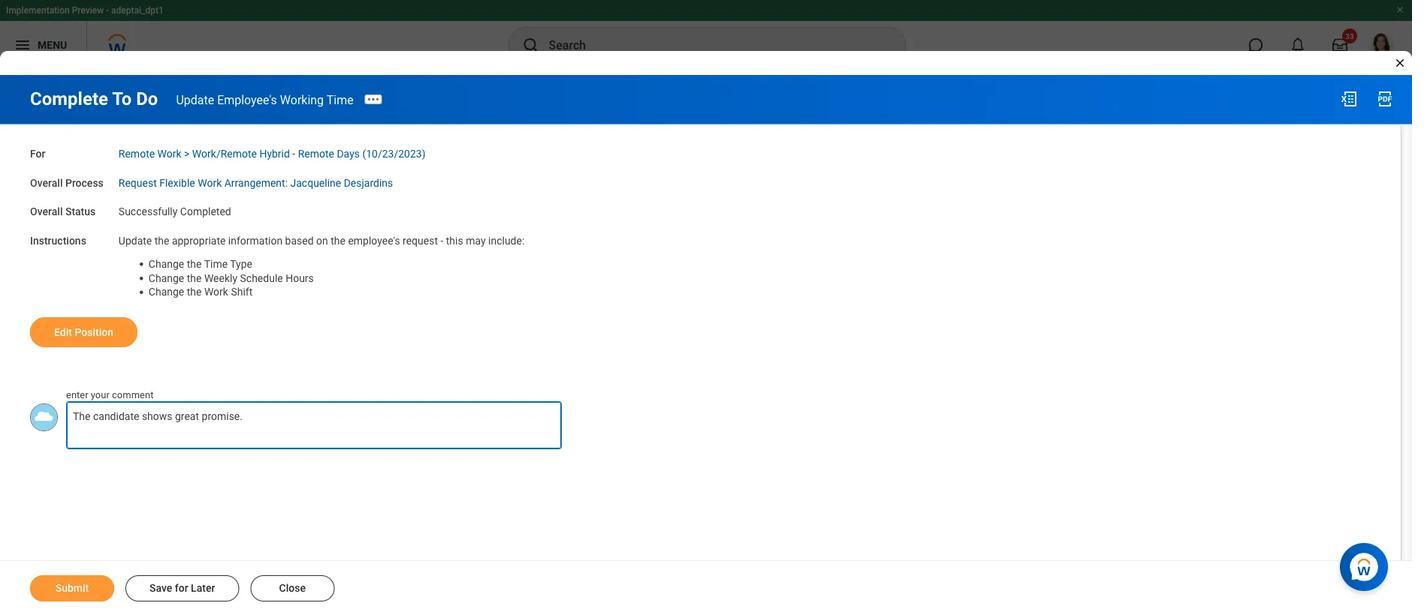 Task type: describe. For each thing, give the bounding box(es) containing it.
1 vertical spatial -
[[292, 148, 295, 160]]

edit position
[[54, 326, 113, 339]]

instructions
[[30, 235, 86, 247]]

complete to do main content
[[0, 75, 1412, 616]]

2 remote from the left
[[298, 148, 334, 160]]

1 vertical spatial work
[[198, 177, 222, 189]]

on
[[316, 235, 328, 247]]

desjardins
[[344, 177, 393, 189]]

the left weekly at the left of the page
[[187, 272, 202, 285]]

enter your comment
[[66, 390, 154, 401]]

successfully
[[119, 206, 178, 218]]

include:
[[488, 235, 525, 247]]

type
[[230, 258, 252, 270]]

working
[[280, 93, 324, 107]]

the left shift
[[187, 286, 202, 299]]

preview
[[72, 5, 104, 16]]

this
[[446, 235, 463, 247]]

work inside change the time type change the weekly schedule hours change the work shift
[[204, 286, 228, 299]]

view printable version (pdf) image
[[1376, 90, 1394, 108]]

workday assistant region
[[1340, 538, 1394, 592]]

complete
[[30, 88, 108, 110]]

profile logan mcneil element
[[1361, 29, 1403, 62]]

may
[[466, 235, 486, 247]]

complete to do dialog
[[0, 0, 1412, 616]]

enter your comment text field
[[66, 402, 562, 450]]

overall status element
[[119, 197, 231, 219]]

to
[[112, 88, 132, 110]]

for
[[175, 583, 188, 595]]

appropriate
[[172, 235, 226, 247]]

request flexible work arrangement: jacqueline desjardins link
[[119, 174, 393, 189]]

your
[[91, 390, 110, 401]]

enter
[[66, 390, 88, 401]]

comment
[[112, 390, 154, 401]]

schedule
[[240, 272, 283, 285]]

the down appropriate
[[187, 258, 202, 270]]

later
[[191, 583, 215, 595]]

for
[[30, 148, 45, 160]]

weekly
[[204, 272, 237, 285]]

complete to do
[[30, 88, 158, 110]]

the down successfully completed
[[155, 235, 169, 247]]



Task type: vqa. For each thing, say whether or not it's contained in the screenshot.
caret down image on the left of page
no



Task type: locate. For each thing, give the bounding box(es) containing it.
2 vertical spatial work
[[204, 286, 228, 299]]

overall status
[[30, 206, 96, 218]]

hybrid
[[259, 148, 290, 160]]

arrangement:
[[224, 177, 288, 189]]

employee's
[[217, 93, 277, 107]]

shift
[[231, 286, 253, 299]]

save for later
[[149, 583, 215, 595]]

0 vertical spatial change
[[149, 258, 184, 270]]

1 vertical spatial overall
[[30, 206, 63, 218]]

>
[[184, 148, 190, 160]]

2 vertical spatial change
[[149, 286, 184, 299]]

update for update the appropriate information based on the employee's request - this may include:
[[119, 235, 152, 247]]

close environment banner image
[[1396, 5, 1405, 14]]

change
[[149, 258, 184, 270], [149, 272, 184, 285], [149, 286, 184, 299]]

update down successfully
[[119, 235, 152, 247]]

- left this
[[441, 235, 443, 247]]

remote work > work/remote hybrid - remote days (10/23/2023) link
[[119, 145, 426, 160]]

1 horizontal spatial remote
[[298, 148, 334, 160]]

notifications large image
[[1290, 38, 1306, 53]]

process
[[65, 177, 104, 189]]

0 horizontal spatial -
[[106, 5, 109, 16]]

position
[[75, 326, 113, 339]]

0 horizontal spatial remote
[[119, 148, 155, 160]]

update employee's working time
[[176, 93, 354, 107]]

remote work > work/remote hybrid - remote days (10/23/2023)
[[119, 148, 426, 160]]

remote
[[119, 148, 155, 160], [298, 148, 334, 160]]

completed
[[180, 206, 231, 218]]

work left '>'
[[157, 148, 181, 160]]

export to excel image
[[1340, 90, 1358, 108]]

1 change from the top
[[149, 258, 184, 270]]

remote up jacqueline
[[298, 148, 334, 160]]

overall for overall process
[[30, 177, 63, 189]]

2 change from the top
[[149, 272, 184, 285]]

implementation
[[6, 5, 70, 16]]

do
[[136, 88, 158, 110]]

-
[[106, 5, 109, 16], [292, 148, 295, 160], [441, 235, 443, 247]]

edit
[[54, 326, 72, 339]]

overall
[[30, 177, 63, 189], [30, 206, 63, 218]]

change the time type change the weekly schedule hours change the work shift
[[149, 258, 314, 299]]

3 change from the top
[[149, 286, 184, 299]]

work down weekly at the left of the page
[[204, 286, 228, 299]]

status
[[65, 206, 96, 218]]

save
[[149, 583, 172, 595]]

employee's
[[348, 235, 400, 247]]

successfully completed
[[119, 206, 231, 218]]

1 vertical spatial change
[[149, 272, 184, 285]]

update for update employee's working time
[[176, 93, 214, 107]]

overall process
[[30, 177, 104, 189]]

based
[[285, 235, 314, 247]]

update right do
[[176, 93, 214, 107]]

work up completed
[[198, 177, 222, 189]]

work/remote
[[192, 148, 257, 160]]

1 overall from the top
[[30, 177, 63, 189]]

adeptai_dpt1
[[111, 5, 164, 16]]

request flexible work arrangement: jacqueline desjardins
[[119, 177, 393, 189]]

edit position button
[[30, 318, 137, 348]]

submit
[[55, 583, 89, 595]]

overall down the 'for'
[[30, 177, 63, 189]]

information
[[228, 235, 283, 247]]

the right on
[[331, 235, 345, 247]]

- right hybrid
[[292, 148, 295, 160]]

close complete to do image
[[1394, 57, 1406, 69]]

implementation preview -   adeptai_dpt1 banner
[[0, 0, 1412, 69]]

2 horizontal spatial -
[[441, 235, 443, 247]]

0 vertical spatial update
[[176, 93, 214, 107]]

update employee's working time link
[[176, 93, 354, 107]]

1 horizontal spatial update
[[176, 93, 214, 107]]

0 horizontal spatial time
[[204, 258, 228, 270]]

close button
[[250, 576, 335, 602]]

1 remote from the left
[[119, 148, 155, 160]]

1 horizontal spatial time
[[327, 93, 354, 107]]

hours
[[286, 272, 314, 285]]

update the appropriate information based on the employee's request - this may include:
[[119, 235, 525, 247]]

0 vertical spatial work
[[157, 148, 181, 160]]

1 vertical spatial update
[[119, 235, 152, 247]]

request
[[403, 235, 438, 247]]

close
[[279, 583, 306, 595]]

flexible
[[159, 177, 195, 189]]

time inside change the time type change the weekly schedule hours change the work shift
[[204, 258, 228, 270]]

submit button
[[30, 576, 114, 602]]

time right working
[[327, 93, 354, 107]]

2 vertical spatial -
[[441, 235, 443, 247]]

save for later button
[[125, 576, 239, 602]]

0 vertical spatial -
[[106, 5, 109, 16]]

- inside "banner"
[[106, 5, 109, 16]]

work
[[157, 148, 181, 160], [198, 177, 222, 189], [204, 286, 228, 299]]

0 horizontal spatial update
[[119, 235, 152, 247]]

jacqueline
[[290, 177, 341, 189]]

0 vertical spatial overall
[[30, 177, 63, 189]]

days
[[337, 148, 360, 160]]

update
[[176, 93, 214, 107], [119, 235, 152, 247]]

1 vertical spatial time
[[204, 258, 228, 270]]

- right preview
[[106, 5, 109, 16]]

2 overall from the top
[[30, 206, 63, 218]]

overall up instructions
[[30, 206, 63, 218]]

time
[[327, 93, 354, 107], [204, 258, 228, 270]]

time up weekly at the left of the page
[[204, 258, 228, 270]]

search image
[[522, 36, 540, 54]]

(10/23/2023)
[[362, 148, 426, 160]]

the
[[155, 235, 169, 247], [331, 235, 345, 247], [187, 258, 202, 270], [187, 272, 202, 285], [187, 286, 202, 299]]

overall for overall status
[[30, 206, 63, 218]]

remote up request
[[119, 148, 155, 160]]

implementation preview -   adeptai_dpt1
[[6, 5, 164, 16]]

action bar region
[[0, 561, 1412, 616]]

0 vertical spatial time
[[327, 93, 354, 107]]

request
[[119, 177, 157, 189]]

inbox large image
[[1333, 38, 1348, 53]]

1 horizontal spatial -
[[292, 148, 295, 160]]



